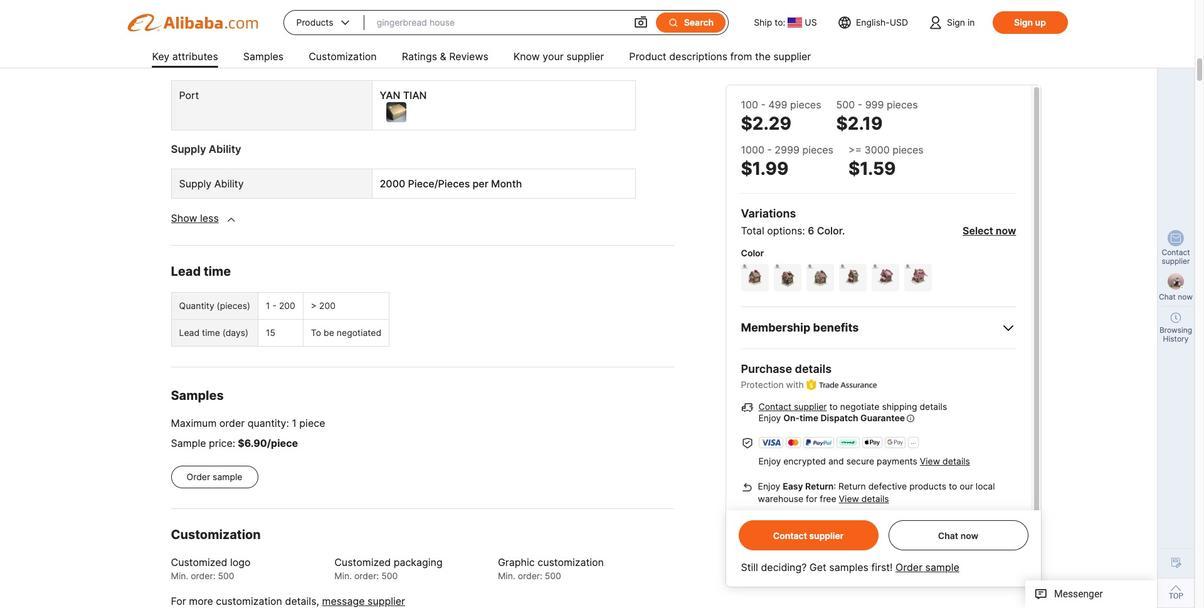 Task type: locate. For each thing, give the bounding box(es) containing it.
1 vertical spatial chat now
[[939, 531, 979, 541]]

quantity:
[[248, 417, 289, 430]]

0 horizontal spatial chat
[[939, 531, 959, 541]]

1 vertical spatial piece
[[271, 438, 298, 450]]

2 vertical spatial enjoy
[[758, 481, 781, 492]]

1 vertical spatial to
[[949, 481, 958, 492]]

0 vertical spatial now
[[996, 225, 1017, 237]]

0 horizontal spatial contact supplier
[[774, 531, 844, 541]]

2 return from the left
[[839, 481, 866, 492]]

key attributes
[[152, 50, 218, 63]]

1 horizontal spatial piece
[[300, 417, 325, 430]]

1 vertical spatial samples
[[171, 389, 224, 404]]

return up view details
[[839, 481, 866, 492]]

to be negotiated
[[311, 328, 382, 338]]

500 for customized packaging
[[382, 571, 398, 582]]

protection
[[741, 380, 784, 390]]

1 horizontal spatial to
[[949, 481, 958, 492]]

time for lead time (days)
[[202, 328, 220, 338]]

1 sign from the left
[[948, 17, 966, 28]]

2 customized from the left
[[335, 557, 391, 569]]

time left dispatch
[[800, 413, 819, 424]]

view right free
[[839, 494, 860, 505]]

enjoy left on-
[[759, 413, 781, 424]]

maximum order quantity: 1 piece
[[171, 417, 325, 430]]

0 horizontal spatial now
[[961, 531, 979, 541]]

0 vertical spatial chat now
[[1160, 292, 1193, 302]]

chat now up order sample link
[[939, 531, 979, 541]]

0 vertical spatial enjoy
[[759, 413, 781, 424]]

1 vertical spatial and
[[829, 456, 844, 467]]

time
[[204, 264, 231, 279], [202, 328, 220, 338], [800, 413, 819, 424]]

2 min. from the left
[[335, 571, 352, 582]]

order right first!
[[896, 562, 923, 574]]

customization down  on the top of page
[[309, 50, 377, 63]]

warehouse
[[758, 494, 804, 505]]

min. inside the customized logo min. order : 500
[[171, 571, 188, 582]]

now for chat now button
[[961, 531, 979, 541]]

1 vertical spatial lead
[[179, 328, 200, 338]]

2 200 from the left
[[319, 301, 336, 311]]

sign left in
[[948, 17, 966, 28]]

sign for sign up
[[1015, 17, 1034, 28]]

0 vertical spatial supply ability
[[171, 143, 241, 156]]

order sample
[[187, 472, 243, 483]]

order inside the customized logo min. order : 500
[[191, 571, 213, 582]]

local
[[976, 481, 996, 492]]

0 horizontal spatial to
[[830, 402, 838, 412]]

color right 6
[[817, 225, 843, 237]]

500 inside graphic customization min. order : 500
[[545, 571, 562, 582]]

0 vertical spatial sample
[[213, 472, 243, 483]]

purchase
[[741, 363, 793, 376]]

500 for graphic customization
[[545, 571, 562, 582]]

pieces inside 500 - 999 pieces $2.19
[[887, 99, 918, 111]]

for more customization details, message supplier
[[171, 596, 405, 608]]

0 horizontal spatial chat now
[[939, 531, 979, 541]]

contact
[[1162, 248, 1191, 257], [759, 402, 792, 412], [774, 531, 808, 541]]

piece down quantity: in the bottom of the page
[[271, 438, 298, 450]]

pieces right 2999
[[803, 144, 834, 156]]

pieces right 999
[[887, 99, 918, 111]]

view details
[[839, 494, 890, 505]]

sample down price:
[[213, 472, 243, 483]]

-
[[761, 99, 766, 111], [858, 99, 863, 111], [768, 144, 772, 156], [273, 301, 277, 311]]

yes
[[380, 21, 397, 34]]

1 horizontal spatial samples
[[243, 50, 284, 63]]

descriptions
[[670, 50, 728, 63]]

packaging and delivery
[[171, 55, 289, 67]]

200 left >
[[279, 301, 295, 311]]

lead
[[171, 264, 201, 279], [179, 328, 200, 338]]

0 horizontal spatial 200
[[279, 301, 295, 311]]

piece/pieces
[[408, 178, 470, 190]]

0 horizontal spatial sample
[[213, 472, 243, 483]]

supply
[[171, 143, 206, 156], [179, 178, 212, 190]]

0 horizontal spatial order
[[187, 472, 210, 483]]

yan
[[380, 89, 401, 102]]

0 vertical spatial contact
[[1162, 248, 1191, 257]]

: inside customized packaging min. order : 500
[[377, 571, 379, 582]]

1 horizontal spatial return
[[839, 481, 866, 492]]

quantity (pieces)
[[179, 301, 250, 311]]

enjoy up warehouse
[[758, 481, 781, 492]]

0 vertical spatial customization
[[538, 557, 604, 569]]

with
[[787, 380, 804, 390]]

1 horizontal spatial customization
[[538, 557, 604, 569]]

.
[[843, 225, 845, 237]]

enjoy easy return
[[758, 481, 834, 492]]

arrow up image
[[228, 214, 235, 225]]

message
[[322, 596, 365, 608]]

1 - 200
[[266, 301, 295, 311]]

: inside graphic customization min. order : 500
[[540, 571, 543, 582]]

1 vertical spatial customization
[[171, 528, 261, 543]]

1 vertical spatial ability
[[214, 178, 244, 190]]

to left our
[[949, 481, 958, 492]]

defective
[[869, 481, 908, 492]]

and left delivery
[[227, 55, 246, 67]]

easy
[[783, 481, 804, 492]]

500 inside the customized logo min. order : 500
[[218, 571, 234, 582]]

and left secure
[[829, 456, 844, 467]]

pieces for $2.19
[[887, 99, 918, 111]]

ship to:
[[754, 17, 786, 28]]

1 vertical spatial customization
[[216, 596, 282, 608]]

from
[[731, 50, 753, 63]]

view up products
[[920, 456, 941, 467]]

1 horizontal spatial order
[[896, 562, 923, 574]]

products 
[[296, 16, 352, 29]]

- right the 1000
[[768, 144, 772, 156]]

: for customized logo
[[213, 571, 216, 582]]

membership
[[741, 321, 811, 334]]

1 horizontal spatial chat now
[[1160, 292, 1193, 302]]

1 vertical spatial sample
[[926, 562, 960, 574]]

pieces for $2.29
[[791, 99, 822, 111]]

0 vertical spatial and
[[227, 55, 246, 67]]

enjoy for enjoy on-time dispatch guarantee
[[759, 413, 781, 424]]

customized packaging min. order : 500
[[335, 557, 443, 582]]

1 vertical spatial 1
[[292, 417, 297, 430]]

1 horizontal spatial customization
[[309, 50, 377, 63]]

min. inside customized packaging min. order : 500
[[335, 571, 352, 582]]

2 horizontal spatial now
[[1179, 292, 1193, 302]]

english-usd
[[856, 17, 909, 28]]

total
[[741, 225, 765, 237]]

0 vertical spatial lead
[[171, 264, 201, 279]]

pieces right 3000 on the right of page
[[893, 144, 924, 156]]

0 vertical spatial 1
[[266, 301, 270, 311]]

$2.19
[[837, 113, 883, 134]]

enjoy
[[759, 413, 781, 424], [759, 456, 781, 467], [758, 481, 781, 492]]

time left (days)
[[202, 328, 220, 338]]

order inside customized packaging min. order : 500
[[354, 571, 377, 582]]

1 horizontal spatial and
[[829, 456, 844, 467]]

1 vertical spatial contact supplier
[[774, 531, 844, 541]]

1 customized from the left
[[171, 557, 227, 569]]

1 vertical spatial order
[[896, 562, 923, 574]]

0 vertical spatial color
[[817, 225, 843, 237]]

know
[[514, 50, 540, 63]]

1 return from the left
[[806, 481, 834, 492]]

1 vertical spatial time
[[202, 328, 220, 338]]

customized up message supplier link
[[335, 557, 391, 569]]

min. inside graphic customization min. order : 500
[[498, 571, 516, 582]]

lead down quantity
[[179, 328, 200, 338]]

3 min. from the left
[[498, 571, 516, 582]]

min. up message
[[335, 571, 352, 582]]

0 horizontal spatial piece
[[271, 438, 298, 450]]

200 right >
[[319, 301, 336, 311]]

sign left up
[[1015, 17, 1034, 28]]

size
[[179, 21, 199, 34]]

enjoy for enjoy encrypted and secure payments view details
[[759, 456, 781, 467]]

1
[[266, 301, 270, 311], [292, 417, 297, 430]]

supplier inside "link"
[[567, 50, 604, 63]]

gingerbread house text field
[[377, 11, 621, 34]]

1 horizontal spatial now
[[996, 225, 1017, 237]]

order up more
[[191, 571, 213, 582]]

$1.99
[[741, 158, 789, 179]]

500 inside 500 - 999 pieces $2.19
[[837, 99, 855, 111]]

customized inside customized packaging min. order : 500
[[335, 557, 391, 569]]

now right select
[[996, 225, 1017, 237]]

- up '15'
[[273, 301, 277, 311]]

prompt image
[[907, 413, 915, 425]]

: for graphic customization
[[540, 571, 543, 582]]

enjoy left encrypted
[[759, 456, 781, 467]]

2 horizontal spatial min.
[[498, 571, 516, 582]]

: inside the customized logo min. order : 500
[[213, 571, 216, 582]]

pieces inside 100 - 499 pieces $2.29
[[791, 99, 822, 111]]

- inside 1000 - 2999 pieces $1.99
[[768, 144, 772, 156]]

0 vertical spatial to
[[830, 402, 838, 412]]

1 horizontal spatial sample
[[926, 562, 960, 574]]

0 vertical spatial chat
[[1160, 292, 1176, 302]]

pieces inside 1000 - 2999 pieces $1.99
[[803, 144, 834, 156]]

0 horizontal spatial return
[[806, 481, 834, 492]]

1 vertical spatial enjoy
[[759, 456, 781, 467]]

0 horizontal spatial color
[[741, 248, 764, 259]]

color down total
[[741, 248, 764, 259]]

piece right quantity: in the bottom of the page
[[300, 417, 325, 430]]

lead up quantity
[[171, 264, 201, 279]]

logo
[[230, 557, 251, 569]]

500 inside customized packaging min. order : 500
[[382, 571, 398, 582]]

supply up show less link
[[179, 178, 212, 190]]

customized for customized packaging
[[335, 557, 391, 569]]

0 vertical spatial time
[[204, 264, 231, 279]]

2 vertical spatial contact
[[774, 531, 808, 541]]

1 horizontal spatial customized
[[335, 557, 391, 569]]

1 min. from the left
[[171, 571, 188, 582]]

customization inside graphic customization min. order : 500
[[538, 557, 604, 569]]

0 horizontal spatial sign
[[948, 17, 966, 28]]

- inside 100 - 499 pieces $2.29
[[761, 99, 766, 111]]

0 vertical spatial piece
[[300, 417, 325, 430]]

order inside graphic customization min. order : 500
[[518, 571, 540, 582]]

quantity
[[179, 301, 214, 311]]

1 horizontal spatial min.
[[335, 571, 352, 582]]

supply ability up the less
[[179, 178, 244, 190]]

0 horizontal spatial min.
[[171, 571, 188, 582]]

customization down logo
[[216, 596, 282, 608]]

product descriptions from the supplier link
[[630, 45, 811, 70]]

1 vertical spatial now
[[1179, 292, 1193, 302]]

now
[[996, 225, 1017, 237], [1179, 292, 1193, 302], [961, 531, 979, 541]]

membership benefits
[[741, 321, 859, 334]]

view
[[920, 456, 941, 467], [839, 494, 860, 505]]

us
[[805, 17, 817, 28]]

contact supplier
[[1162, 248, 1191, 266], [774, 531, 844, 541]]

customized up more
[[171, 557, 227, 569]]

1000 - 2999 pieces $1.99
[[741, 144, 834, 179]]

key attributes link
[[152, 45, 218, 70]]

dispatch
[[821, 413, 859, 424]]

- for $2.29
[[761, 99, 766, 111]]

pieces right the 499
[[791, 99, 822, 111]]

now down our
[[961, 531, 979, 541]]

for
[[171, 596, 186, 608]]

min. for customized packaging
[[335, 571, 352, 582]]

1 horizontal spatial color
[[817, 225, 843, 237]]

2000 piece/pieces per   month
[[380, 178, 522, 190]]

2 sign from the left
[[1015, 17, 1034, 28]]

0 vertical spatial order
[[187, 472, 210, 483]]

1 horizontal spatial 200
[[319, 301, 336, 311]]

enjoy encrypted and secure payments view details
[[759, 456, 971, 467]]

0 horizontal spatial view
[[839, 494, 860, 505]]

order down graphic
[[518, 571, 540, 582]]

1 horizontal spatial view
[[920, 456, 941, 467]]

chat up browsing
[[1160, 292, 1176, 302]]

supply down port
[[171, 143, 206, 156]]

chat up order sample link
[[939, 531, 959, 541]]

details up with
[[795, 363, 832, 376]]

be
[[324, 328, 334, 338]]

2 vertical spatial time
[[800, 413, 819, 424]]

1 vertical spatial chat
[[939, 531, 959, 541]]

samples link
[[243, 45, 284, 70]]

chat now up browsing
[[1160, 292, 1193, 302]]

customized inside the customized logo min. order : 500
[[171, 557, 227, 569]]

order down sample
[[187, 472, 210, 483]]

min. down graphic
[[498, 571, 516, 582]]

3000
[[865, 144, 890, 156]]

1 horizontal spatial chat
[[1160, 292, 1176, 302]]

sign
[[948, 17, 966, 28], [1015, 17, 1034, 28]]


[[634, 15, 649, 30]]

0 horizontal spatial and
[[227, 55, 246, 67]]

still
[[741, 562, 759, 574]]

order up message supplier link
[[354, 571, 377, 582]]

0 vertical spatial customization
[[309, 50, 377, 63]]

graphic customization min. order : 500
[[498, 557, 604, 582]]

0 horizontal spatial customization
[[171, 528, 261, 543]]

lead time (days)
[[179, 328, 249, 338]]

- inside 500 - 999 pieces $2.19
[[858, 99, 863, 111]]

the
[[755, 50, 771, 63]]

customization up the customized logo min. order : 500
[[171, 528, 261, 543]]

to up enjoy on-time dispatch guarantee at the right
[[830, 402, 838, 412]]

return up for
[[806, 481, 834, 492]]

0 horizontal spatial samples
[[171, 389, 224, 404]]

1 right quantity: in the bottom of the page
[[292, 417, 297, 430]]

details down defective at the bottom of the page
[[862, 494, 890, 505]]

time up quantity (pieces)
[[204, 264, 231, 279]]

0 horizontal spatial customized
[[171, 557, 227, 569]]

customization
[[309, 50, 377, 63], [171, 528, 261, 543]]

0 vertical spatial contact supplier
[[1162, 248, 1191, 266]]

min. up the for
[[171, 571, 188, 582]]

2 vertical spatial now
[[961, 531, 979, 541]]

customization right graphic
[[538, 557, 604, 569]]

to
[[830, 402, 838, 412], [949, 481, 958, 492]]

now up browsing
[[1179, 292, 1193, 302]]

sample down chat now button
[[926, 562, 960, 574]]

- right "100"
[[761, 99, 766, 111]]

order
[[187, 472, 210, 483], [896, 562, 923, 574]]

order for customized packaging
[[354, 571, 377, 582]]

1 horizontal spatial sign
[[1015, 17, 1034, 28]]

100 - 499 pieces $2.29
[[741, 99, 822, 134]]

0 vertical spatial ability
[[209, 143, 241, 156]]

:
[[834, 481, 836, 492], [213, 571, 216, 582], [377, 571, 379, 582], [540, 571, 543, 582]]

$6.90
[[238, 438, 267, 450]]

supply ability down port
[[171, 143, 241, 156]]

select
[[963, 225, 994, 237]]

- left 999
[[858, 99, 863, 111]]

1 up '15'
[[266, 301, 270, 311]]



Task type: vqa. For each thing, say whether or not it's contained in the screenshot.
sell
no



Task type: describe. For each thing, give the bounding box(es) containing it.
order sample link
[[896, 562, 960, 574]]

return inside : return defective products to our local warehouse for free
[[839, 481, 866, 492]]

sample price: $6.90 / piece
[[171, 438, 298, 450]]

free
[[820, 494, 837, 505]]

show
[[171, 212, 197, 225]]

maximum
[[171, 417, 217, 430]]

message supplier link
[[322, 596, 405, 608]]

0 vertical spatial view
[[920, 456, 941, 467]]

yan tian
[[380, 89, 427, 102]]

key
[[152, 50, 170, 63]]

packaging
[[394, 557, 443, 569]]

: return defective products to our local warehouse for free
[[758, 481, 996, 505]]

piece for maximum order quantity: 1 piece
[[300, 417, 325, 430]]

contact supplier to negotiate shipping details
[[759, 402, 948, 412]]


[[668, 17, 679, 28]]

: for customized packaging
[[377, 571, 379, 582]]

tian
[[403, 89, 427, 102]]

order sample button
[[171, 466, 258, 489]]

lead for lead time (days)
[[179, 328, 200, 338]]

less
[[200, 212, 219, 225]]

pieces inside >= 3000 pieces $1.59
[[893, 144, 924, 156]]

total options: 6 color .
[[741, 225, 845, 237]]

order up sample price: $6.90 / piece at the bottom left
[[219, 417, 245, 430]]

0 vertical spatial supply
[[171, 143, 206, 156]]

search
[[684, 17, 714, 28]]

$1.59
[[849, 158, 896, 179]]

piece for sample price: $6.90 / piece
[[271, 438, 298, 450]]

more
[[189, 596, 213, 608]]

for
[[806, 494, 818, 505]]

variations
[[741, 207, 796, 220]]

1 200 from the left
[[279, 301, 295, 311]]

order inside 'button'
[[187, 472, 210, 483]]

- for $2.19
[[858, 99, 863, 111]]

delivery
[[249, 55, 289, 67]]

>=
[[849, 144, 862, 156]]

still deciding? get samples first! order sample
[[741, 562, 960, 574]]

sample inside 'button'
[[213, 472, 243, 483]]

100
[[741, 99, 759, 111]]

time for lead time
[[204, 264, 231, 279]]

1 vertical spatial view
[[839, 494, 860, 505]]

on-
[[784, 413, 800, 424]]

ship
[[754, 17, 773, 28]]

ratings & reviews
[[402, 50, 489, 63]]

1000
[[741, 144, 765, 156]]

now for select now link on the right top of page
[[996, 225, 1017, 237]]

purchase details
[[741, 363, 832, 376]]

usd
[[890, 17, 909, 28]]

samples
[[830, 562, 869, 574]]

order for customized logo
[[191, 571, 213, 582]]

protection with
[[741, 380, 804, 390]]

>
[[311, 301, 317, 311]]

our
[[960, 481, 974, 492]]

- for $1.99
[[768, 144, 772, 156]]

&
[[440, 50, 447, 63]]

500 for customized logo
[[218, 571, 234, 582]]

graphic
[[498, 557, 535, 569]]

1 vertical spatial supply ability
[[179, 178, 244, 190]]

details right "shipping"
[[920, 402, 948, 412]]

: inside : return defective products to our local warehouse for free
[[834, 481, 836, 492]]

know your supplier
[[514, 50, 604, 63]]

up
[[1036, 17, 1047, 28]]

product descriptions from the supplier
[[630, 50, 811, 63]]

1 horizontal spatial contact supplier
[[1162, 248, 1191, 266]]

show less
[[171, 212, 219, 225]]

customization link
[[309, 45, 377, 70]]

0 horizontal spatial 1
[[266, 301, 270, 311]]

per
[[473, 178, 489, 190]]

0 horizontal spatial customization
[[216, 596, 282, 608]]

enjoy for enjoy easy return
[[758, 481, 781, 492]]

details,
[[285, 596, 319, 608]]

know your supplier link
[[514, 45, 604, 70]]

1 vertical spatial supply
[[179, 178, 212, 190]]

select now link
[[963, 225, 1017, 237]]

secure
[[847, 456, 875, 467]]

select now
[[963, 225, 1017, 237]]

2000
[[380, 178, 406, 190]]

english-
[[856, 17, 890, 28]]

products
[[910, 481, 947, 492]]

999
[[866, 99, 884, 111]]

min. for graphic customization
[[498, 571, 516, 582]]

customized for customized logo
[[171, 557, 227, 569]]

min. for customized logo
[[171, 571, 188, 582]]

custom
[[202, 21, 239, 34]]

1 horizontal spatial 1
[[292, 417, 297, 430]]

month
[[491, 178, 522, 190]]

sign in
[[948, 17, 975, 28]]

port
[[179, 89, 199, 102]]

guarantee
[[861, 413, 905, 424]]

payments
[[877, 456, 918, 467]]

order for graphic customization
[[518, 571, 540, 582]]

attributes
[[172, 50, 218, 63]]

contact supplier button
[[774, 531, 844, 541]]

>= 3000 pieces $1.59
[[849, 144, 924, 179]]

your
[[543, 50, 564, 63]]

2999
[[775, 144, 800, 156]]

ratings
[[402, 50, 437, 63]]

details up our
[[943, 456, 971, 467]]

history
[[1164, 334, 1189, 344]]

options:
[[768, 225, 806, 237]]

sign for sign in
[[948, 17, 966, 28]]

> 200
[[311, 301, 336, 311]]

1 vertical spatial color
[[741, 248, 764, 259]]

pieces for $1.99
[[803, 144, 834, 156]]

benefits
[[814, 321, 859, 334]]

get
[[810, 562, 827, 574]]

0 vertical spatial samples
[[243, 50, 284, 63]]

supplier inside contact supplier
[[1162, 257, 1191, 266]]

1 vertical spatial contact
[[759, 402, 792, 412]]

to inside : return defective products to our local warehouse for free
[[949, 481, 958, 492]]

lead for lead time
[[171, 264, 201, 279]]



